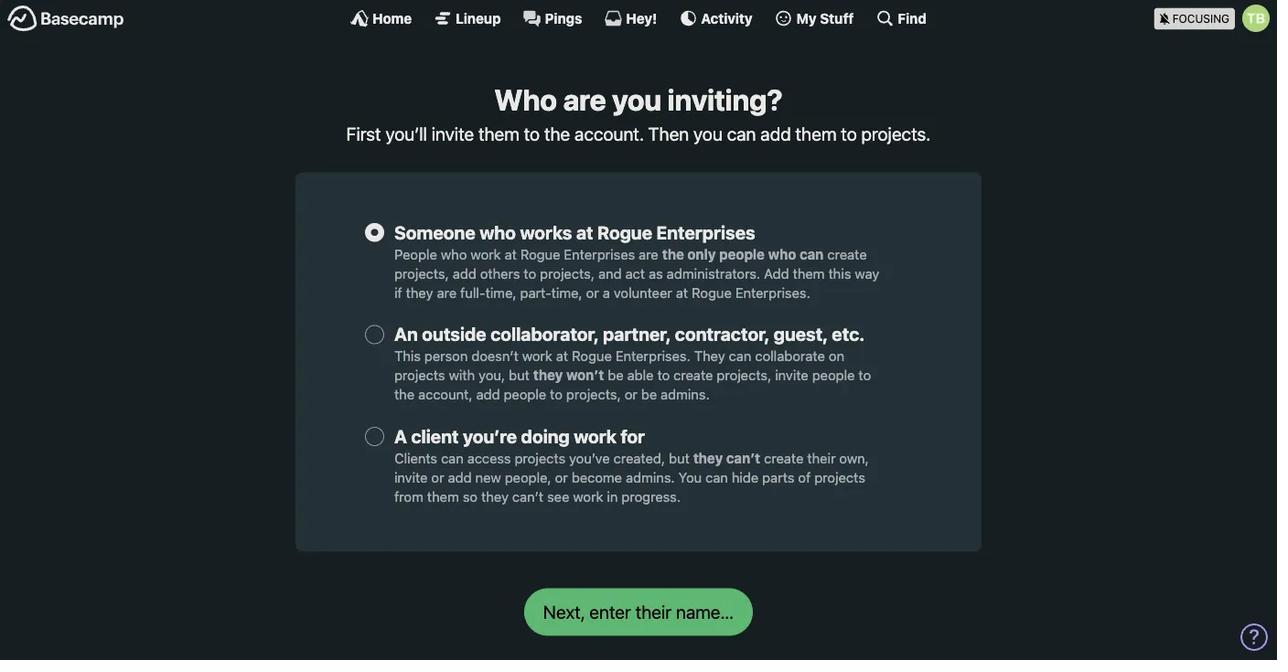 Task type: vqa. For each thing, say whether or not it's contained in the screenshot.
left be
yes



Task type: locate. For each thing, give the bounding box(es) containing it.
enterprises. down add
[[735, 284, 810, 300]]

them
[[478, 123, 520, 145], [796, 123, 837, 145], [793, 265, 825, 281], [427, 489, 459, 505]]

the down who
[[544, 123, 570, 145]]

projects, down 'they'
[[717, 367, 772, 383]]

0 vertical spatial create
[[827, 246, 867, 262]]

people up 'administrators.'
[[719, 246, 765, 262]]

contractor,
[[675, 323, 770, 345]]

admins. down 'they'
[[661, 387, 710, 403]]

2 vertical spatial are
[[437, 284, 457, 300]]

are inside create projects, add others to projects, and act as administrators. add them this way if they are full-time, part-time, or a volunteer at rogue enterprises.
[[437, 284, 457, 300]]

main element
[[0, 0, 1277, 36]]

stuff
[[820, 10, 854, 26]]

rogue inside create projects, add others to projects, and act as administrators. add them this way if they are full-time, part-time, or a volunteer at rogue enterprises.
[[692, 284, 732, 300]]

people who work at rogue enterprises are the only people who can
[[394, 246, 824, 262]]

0 horizontal spatial the
[[394, 387, 415, 403]]

partner,
[[603, 323, 671, 345]]

to up part- at the left of the page
[[524, 265, 536, 281]]

who up others
[[480, 221, 516, 243]]

1 horizontal spatial people
[[719, 246, 765, 262]]

an outside collaborator, partner, contractor, guest, etc.
[[394, 323, 865, 345]]

1 vertical spatial invite
[[775, 367, 809, 383]]

enterprises for work
[[564, 246, 635, 262]]

create inside create projects, add others to projects, and act as administrators. add them this way if they are full-time, part-time, or a volunteer at rogue enterprises.
[[827, 246, 867, 262]]

people
[[394, 246, 437, 262]]

to
[[524, 123, 540, 145], [841, 123, 857, 145], [524, 265, 536, 281], [657, 367, 670, 383], [859, 367, 871, 383], [550, 387, 563, 403]]

2 vertical spatial invite
[[394, 470, 428, 486]]

0 vertical spatial be
[[608, 367, 624, 383]]

enterprises up and
[[564, 246, 635, 262]]

they inside create projects, add others to projects, and act as administrators. add them this way if they are full-time, part-time, or a volunteer at rogue enterprises.
[[406, 284, 433, 300]]

0 horizontal spatial people
[[504, 387, 546, 403]]

people down on
[[812, 367, 855, 383]]

be down able
[[641, 387, 657, 403]]

0 horizontal spatial be
[[608, 367, 624, 383]]

can right you
[[706, 470, 728, 486]]

1 horizontal spatial enterprises.
[[735, 284, 810, 300]]

are up 'account.'
[[563, 82, 606, 117]]

create up 'parts'
[[764, 450, 804, 466]]

can
[[727, 123, 756, 145], [800, 246, 824, 262], [729, 348, 752, 364], [441, 450, 464, 466], [706, 470, 728, 486]]

2 horizontal spatial are
[[639, 246, 659, 262]]

the up as
[[662, 246, 684, 262]]

be left able
[[608, 367, 624, 383]]

if
[[394, 284, 402, 300]]

with
[[449, 367, 475, 383]]

focusing button
[[1154, 0, 1277, 36]]

0 horizontal spatial create
[[674, 367, 713, 383]]

can't down people,
[[512, 489, 544, 505]]

the down this
[[394, 387, 415, 403]]

2 vertical spatial the
[[394, 387, 415, 403]]

volunteer
[[614, 284, 672, 300]]

can down client
[[441, 450, 464, 466]]

account.
[[575, 123, 644, 145]]

create for a client you're doing work for
[[764, 450, 804, 466]]

2 time, from the left
[[551, 284, 583, 300]]

2 vertical spatial projects
[[815, 470, 865, 486]]

a
[[603, 284, 610, 300]]

0 vertical spatial admins.
[[661, 387, 710, 403]]

next, enter their name…
[[543, 602, 734, 623]]

to left projects.
[[841, 123, 857, 145]]

to down who
[[524, 123, 540, 145]]

you up 'account.'
[[612, 82, 662, 117]]

2 horizontal spatial create
[[827, 246, 867, 262]]

1 horizontal spatial projects
[[515, 450, 566, 466]]

rogue up won't
[[572, 348, 612, 364]]

or inside create projects, add others to projects, and act as administrators. add them this way if they are full-time, part-time, or a volunteer at rogue enterprises.
[[586, 284, 599, 300]]

projects down this
[[394, 367, 445, 383]]

them inside create projects, add others to projects, and act as administrators. add them this way if they are full-time, part-time, or a volunteer at rogue enterprises.
[[793, 265, 825, 281]]

they right if
[[406, 284, 433, 300]]

the inside the who are you inviting? first you'll invite them to the account. then you can add them to projects.
[[544, 123, 570, 145]]

0 horizontal spatial invite
[[394, 470, 428, 486]]

enterprises for works
[[656, 221, 755, 243]]

projects down own,
[[815, 470, 865, 486]]

add up the full-
[[453, 265, 477, 281]]

admins. inside be able to create projects, invite people to the account, add people to projects, or be admins.
[[661, 387, 710, 403]]

time, left a
[[551, 284, 583, 300]]

1 vertical spatial enterprises
[[564, 246, 635, 262]]

0 horizontal spatial enterprises
[[564, 246, 635, 262]]

client
[[411, 426, 459, 447]]

projects, up part- at the left of the page
[[540, 265, 595, 281]]

activity link
[[679, 9, 753, 27]]

1 horizontal spatial can't
[[726, 450, 760, 466]]

who
[[480, 221, 516, 243], [441, 246, 467, 262], [768, 246, 796, 262]]

1 horizontal spatial their
[[807, 450, 836, 466]]

work
[[471, 246, 501, 262], [522, 348, 553, 364], [574, 426, 617, 447], [573, 489, 603, 505]]

1 horizontal spatial who
[[480, 221, 516, 243]]

rogue
[[597, 221, 652, 243], [520, 246, 560, 262], [692, 284, 732, 300], [572, 348, 612, 364]]

name…
[[676, 602, 734, 623]]

on
[[829, 348, 845, 364]]

enterprises. inside create projects, add others to projects, and act as administrators. add them this way if they are full-time, part-time, or a volunteer at rogue enterprises.
[[735, 284, 810, 300]]

who for works
[[480, 221, 516, 243]]

1 horizontal spatial are
[[563, 82, 606, 117]]

rogue down works at the top of the page
[[520, 246, 560, 262]]

add
[[761, 123, 791, 145], [453, 265, 477, 281], [476, 387, 500, 403], [448, 470, 472, 486]]

0 vertical spatial are
[[563, 82, 606, 117]]

you'll
[[386, 123, 427, 145]]

rogue inside this person doesn't work at rogue enterprises. they can collaborate on projects with you, but
[[572, 348, 612, 364]]

can down contractor, at right
[[729, 348, 752, 364]]

0 horizontal spatial but
[[509, 367, 530, 383]]

can't up hide
[[726, 450, 760, 466]]

able
[[627, 367, 654, 383]]

invite right you'll at the top left of the page
[[432, 123, 474, 145]]

add down you,
[[476, 387, 500, 403]]

at up others
[[505, 246, 517, 262]]

but
[[509, 367, 530, 383], [669, 450, 690, 466]]

invite up from
[[394, 470, 428, 486]]

or down able
[[625, 387, 638, 403]]

rogue down 'administrators.'
[[692, 284, 732, 300]]

or up see
[[555, 470, 568, 486]]

can up guest,
[[800, 246, 824, 262]]

act
[[625, 265, 645, 281]]

projects,
[[394, 265, 449, 281], [540, 265, 595, 281], [717, 367, 772, 383], [566, 387, 621, 403]]

create projects, add others to projects, and act as administrators. add them this way if they are full-time, part-time, or a volunteer at rogue enterprises.
[[394, 246, 879, 300]]

full-
[[460, 284, 485, 300]]

create up this
[[827, 246, 867, 262]]

their right enter
[[636, 602, 672, 623]]

enterprises.
[[735, 284, 810, 300], [616, 348, 691, 364]]

work down "collaborator,"
[[522, 348, 553, 364]]

who are you inviting? first you'll invite them to the account. then you can add them to projects.
[[346, 82, 931, 145]]

enterprises up only
[[656, 221, 755, 243]]

1 horizontal spatial enterprises
[[656, 221, 755, 243]]

1 horizontal spatial you
[[694, 123, 723, 145]]

only
[[688, 246, 716, 262]]

0 horizontal spatial enterprises.
[[616, 348, 691, 364]]

are left the full-
[[437, 284, 457, 300]]

can down inviting?
[[727, 123, 756, 145]]

create
[[827, 246, 867, 262], [674, 367, 713, 383], [764, 450, 804, 466]]

create inside be able to create projects, invite people to the account, add people to projects, or be admins.
[[674, 367, 713, 383]]

you
[[612, 82, 662, 117], [694, 123, 723, 145]]

1 horizontal spatial time,
[[551, 284, 583, 300]]

1 vertical spatial their
[[636, 602, 672, 623]]

1 vertical spatial create
[[674, 367, 713, 383]]

work inside create their own, invite or add new people, or become admins. you can hide parts of projects from them so they can't see work in progress.
[[573, 489, 603, 505]]

admins. up progress.
[[626, 470, 675, 486]]

projects down doing
[[515, 450, 566, 466]]

2 horizontal spatial invite
[[775, 367, 809, 383]]

0 horizontal spatial projects
[[394, 367, 445, 383]]

0 vertical spatial their
[[807, 450, 836, 466]]

you down inviting?
[[694, 123, 723, 145]]

invite down collaborate
[[775, 367, 809, 383]]

invite
[[432, 123, 474, 145], [775, 367, 809, 383], [394, 470, 428, 486]]

2 vertical spatial create
[[764, 450, 804, 466]]

hey!
[[626, 10, 657, 26]]

0 vertical spatial enterprises
[[656, 221, 755, 243]]

the inside be able to create projects, invite people to the account, add people to projects, or be admins.
[[394, 387, 415, 403]]

0 vertical spatial people
[[719, 246, 765, 262]]

at
[[576, 221, 593, 243], [505, 246, 517, 262], [676, 284, 688, 300], [556, 348, 568, 364]]

won't
[[566, 367, 604, 383]]

1 horizontal spatial be
[[641, 387, 657, 403]]

0 horizontal spatial you
[[612, 82, 662, 117]]

their up of
[[807, 450, 836, 466]]

a client you're doing work for
[[394, 426, 645, 447]]

1 horizontal spatial the
[[544, 123, 570, 145]]

2 horizontal spatial people
[[812, 367, 855, 383]]

or left a
[[586, 284, 599, 300]]

to down they won't
[[550, 387, 563, 403]]

who up add
[[768, 246, 796, 262]]

add inside create their own, invite or add new people, or become admins. you can hide parts of projects from them so they can't see work in progress.
[[448, 470, 472, 486]]

work up you've
[[574, 426, 617, 447]]

at up they won't
[[556, 348, 568, 364]]

add up so on the left bottom of page
[[448, 470, 472, 486]]

0 horizontal spatial who
[[441, 246, 467, 262]]

them down who
[[478, 123, 520, 145]]

at up people who work at rogue enterprises are the only people who can
[[576, 221, 593, 243]]

1 horizontal spatial but
[[669, 450, 690, 466]]

pings button
[[523, 9, 582, 27]]

they down new
[[481, 489, 509, 505]]

create down 'they'
[[674, 367, 713, 383]]

but up you
[[669, 450, 690, 466]]

the
[[544, 123, 570, 145], [662, 246, 684, 262], [394, 387, 415, 403]]

1 vertical spatial admins.
[[626, 470, 675, 486]]

someone
[[394, 221, 475, 243]]

them inside create their own, invite or add new people, or become admins. you can hide parts of projects from them so they can't see work in progress.
[[427, 489, 459, 505]]

lineup
[[456, 10, 501, 26]]

0 vertical spatial projects
[[394, 367, 445, 383]]

clients can access projects you've created, but they can't
[[394, 450, 760, 466]]

1 vertical spatial projects
[[515, 450, 566, 466]]

can't
[[726, 450, 760, 466], [512, 489, 544, 505]]

next,
[[543, 602, 585, 623]]

they up you
[[693, 450, 723, 466]]

them left so on the left bottom of page
[[427, 489, 459, 505]]

be
[[608, 367, 624, 383], [641, 387, 657, 403]]

rogue up people who work at rogue enterprises are the only people who can
[[597, 221, 652, 243]]

they won't
[[533, 367, 604, 383]]

their
[[807, 450, 836, 466], [636, 602, 672, 623]]

work up others
[[471, 246, 501, 262]]

0 horizontal spatial can't
[[512, 489, 544, 505]]

0 vertical spatial enterprises.
[[735, 284, 810, 300]]

but inside this person doesn't work at rogue enterprises. they can collaborate on projects with you, but
[[509, 367, 530, 383]]

people down you,
[[504, 387, 546, 403]]

but right you,
[[509, 367, 530, 383]]

1 horizontal spatial invite
[[432, 123, 474, 145]]

at down 'administrators.'
[[676, 284, 688, 300]]

person
[[424, 348, 468, 364]]

1 vertical spatial the
[[662, 246, 684, 262]]

1 vertical spatial enterprises.
[[616, 348, 691, 364]]

hide
[[732, 470, 759, 486]]

add down inviting?
[[761, 123, 791, 145]]

1 vertical spatial people
[[812, 367, 855, 383]]

create inside create their own, invite or add new people, or become admins. you can hide parts of projects from them so they can't see work in progress.
[[764, 450, 804, 466]]

2 vertical spatial people
[[504, 387, 546, 403]]

0 vertical spatial but
[[509, 367, 530, 383]]

time, down others
[[485, 284, 517, 300]]

2 horizontal spatial projects
[[815, 470, 865, 486]]

0 vertical spatial the
[[544, 123, 570, 145]]

enterprises. up able
[[616, 348, 691, 364]]

1 vertical spatial can't
[[512, 489, 544, 505]]

are up as
[[639, 246, 659, 262]]

they
[[406, 284, 433, 300], [533, 367, 563, 383], [693, 450, 723, 466], [481, 489, 509, 505]]

create for someone who works at rogue enterprises
[[827, 246, 867, 262]]

0 horizontal spatial time,
[[485, 284, 517, 300]]

my
[[797, 10, 817, 26]]

0 vertical spatial invite
[[432, 123, 474, 145]]

1 horizontal spatial create
[[764, 450, 804, 466]]

them left this
[[793, 265, 825, 281]]

0 horizontal spatial are
[[437, 284, 457, 300]]

work down become
[[573, 489, 603, 505]]

1 vertical spatial but
[[669, 450, 690, 466]]

to down etc.
[[859, 367, 871, 383]]

who down someone
[[441, 246, 467, 262]]

they inside create their own, invite or add new people, or become admins. you can hide parts of projects from them so they can't see work in progress.
[[481, 489, 509, 505]]

enterprises. inside this person doesn't work at rogue enterprises. they can collaborate on projects with you, but
[[616, 348, 691, 364]]

people
[[719, 246, 765, 262], [812, 367, 855, 383], [504, 387, 546, 403]]

doing
[[521, 426, 570, 447]]

enterprises
[[656, 221, 755, 243], [564, 246, 635, 262]]



Task type: describe. For each thing, give the bounding box(es) containing it.
add
[[764, 265, 789, 281]]

to inside create projects, add others to projects, and act as administrators. add them this way if they are full-time, part-time, or a volunteer at rogue enterprises.
[[524, 265, 536, 281]]

0 vertical spatial can't
[[726, 450, 760, 466]]

be able to create projects, invite people to the account, add people to projects, or be admins.
[[394, 367, 871, 403]]

1 vertical spatial are
[[639, 246, 659, 262]]

they
[[694, 348, 725, 364]]

their inside create their own, invite or add new people, or become admins. you can hide parts of projects from them so they can't see work in progress.
[[807, 450, 836, 466]]

to right able
[[657, 367, 670, 383]]

create their own, invite or add new people, or become admins. you can hide parts of projects from them so they can't see work in progress.
[[394, 450, 869, 505]]

projects, down won't
[[566, 387, 621, 403]]

my stuff button
[[775, 9, 854, 27]]

then
[[648, 123, 689, 145]]

administrators.
[[667, 265, 760, 281]]

etc.
[[832, 323, 865, 345]]

part-
[[520, 284, 551, 300]]

2 horizontal spatial who
[[768, 246, 796, 262]]

you're
[[463, 426, 517, 447]]

parts
[[762, 470, 795, 486]]

can inside create their own, invite or add new people, or become admins. you can hide parts of projects from them so they can't see work in progress.
[[706, 470, 728, 486]]

doesn't
[[471, 348, 519, 364]]

access
[[467, 450, 511, 466]]

at inside create projects, add others to projects, and act as administrators. add them this way if they are full-time, part-time, or a volunteer at rogue enterprises.
[[676, 284, 688, 300]]

in
[[607, 489, 618, 505]]

can inside the who are you inviting? first you'll invite them to the account. then you can add them to projects.
[[727, 123, 756, 145]]

or inside be able to create projects, invite people to the account, add people to projects, or be admins.
[[625, 387, 638, 403]]

at inside this person doesn't work at rogue enterprises. they can collaborate on projects with you, but
[[556, 348, 568, 364]]

lineup link
[[434, 9, 501, 27]]

an
[[394, 323, 418, 345]]

way
[[855, 265, 879, 281]]

own,
[[839, 450, 869, 466]]

tim burton image
[[1242, 5, 1270, 32]]

0 vertical spatial you
[[612, 82, 662, 117]]

activity
[[701, 10, 753, 26]]

collaborate
[[755, 348, 825, 364]]

0 horizontal spatial their
[[636, 602, 672, 623]]

they left won't
[[533, 367, 563, 383]]

as
[[649, 265, 663, 281]]

1 vertical spatial be
[[641, 387, 657, 403]]

others
[[480, 265, 520, 281]]

who
[[494, 82, 557, 117]]

admins. inside create their own, invite or add new people, or become admins. you can hide parts of projects from them so they can't see work in progress.
[[626, 470, 675, 486]]

invite inside be able to create projects, invite people to the account, add people to projects, or be admins.
[[775, 367, 809, 383]]

enter
[[590, 602, 631, 623]]

created,
[[614, 450, 665, 466]]

can't inside create their own, invite or add new people, or become admins. you can hide parts of projects from them so they can't see work in progress.
[[512, 489, 544, 505]]

them left projects.
[[796, 123, 837, 145]]

you
[[679, 470, 702, 486]]

my stuff
[[797, 10, 854, 26]]

and
[[598, 265, 622, 281]]

see
[[547, 489, 569, 505]]

guest,
[[774, 323, 828, 345]]

focusing
[[1173, 12, 1230, 25]]

this person doesn't work at rogue enterprises. they can collaborate on projects with you, but
[[394, 348, 845, 383]]

home link
[[351, 9, 412, 27]]

add inside create projects, add others to projects, and act as administrators. add them this way if they are full-time, part-time, or a volunteer at rogue enterprises.
[[453, 265, 477, 281]]

pings
[[545, 10, 582, 26]]

switch accounts image
[[7, 5, 124, 33]]

find button
[[876, 9, 927, 27]]

of
[[798, 470, 811, 486]]

who for work
[[441, 246, 467, 262]]

are inside the who are you inviting? first you'll invite them to the account. then you can add them to projects.
[[563, 82, 606, 117]]

new
[[475, 470, 501, 486]]

1 time, from the left
[[485, 284, 517, 300]]

clients
[[394, 450, 437, 466]]

people,
[[505, 470, 551, 486]]

home
[[372, 10, 412, 26]]

become
[[572, 470, 622, 486]]

so
[[463, 489, 478, 505]]

a
[[394, 426, 407, 447]]

projects inside create their own, invite or add new people, or become admins. you can hide parts of projects from them so they can't see work in progress.
[[815, 470, 865, 486]]

hey! button
[[604, 9, 657, 27]]

someone who works at rogue enterprises
[[394, 221, 755, 243]]

projects.
[[861, 123, 931, 145]]

invite inside the who are you inviting? first you'll invite them to the account. then you can add them to projects.
[[432, 123, 474, 145]]

invite inside create their own, invite or add new people, or become admins. you can hide parts of projects from them so they can't see work in progress.
[[394, 470, 428, 486]]

can inside this person doesn't work at rogue enterprises. they can collaborate on projects with you, but
[[729, 348, 752, 364]]

or down clients
[[431, 470, 444, 486]]

you,
[[479, 367, 505, 383]]

account,
[[418, 387, 473, 403]]

for
[[621, 426, 645, 447]]

inviting?
[[667, 82, 783, 117]]

outside
[[422, 323, 486, 345]]

next, enter their name… link
[[524, 589, 753, 637]]

progress.
[[622, 489, 681, 505]]

2 horizontal spatial the
[[662, 246, 684, 262]]

you've
[[569, 450, 610, 466]]

add inside be able to create projects, invite people to the account, add people to projects, or be admins.
[[476, 387, 500, 403]]

collaborator,
[[491, 323, 599, 345]]

add inside the who are you inviting? first you'll invite them to the account. then you can add them to projects.
[[761, 123, 791, 145]]

works
[[520, 221, 572, 243]]

from
[[394, 489, 424, 505]]

projects inside this person doesn't work at rogue enterprises. they can collaborate on projects with you, but
[[394, 367, 445, 383]]

projects, down people
[[394, 265, 449, 281]]

work inside this person doesn't work at rogue enterprises. they can collaborate on projects with you, but
[[522, 348, 553, 364]]

this
[[394, 348, 421, 364]]

1 vertical spatial you
[[694, 123, 723, 145]]

this
[[828, 265, 851, 281]]

find
[[898, 10, 927, 26]]

first
[[346, 123, 381, 145]]



